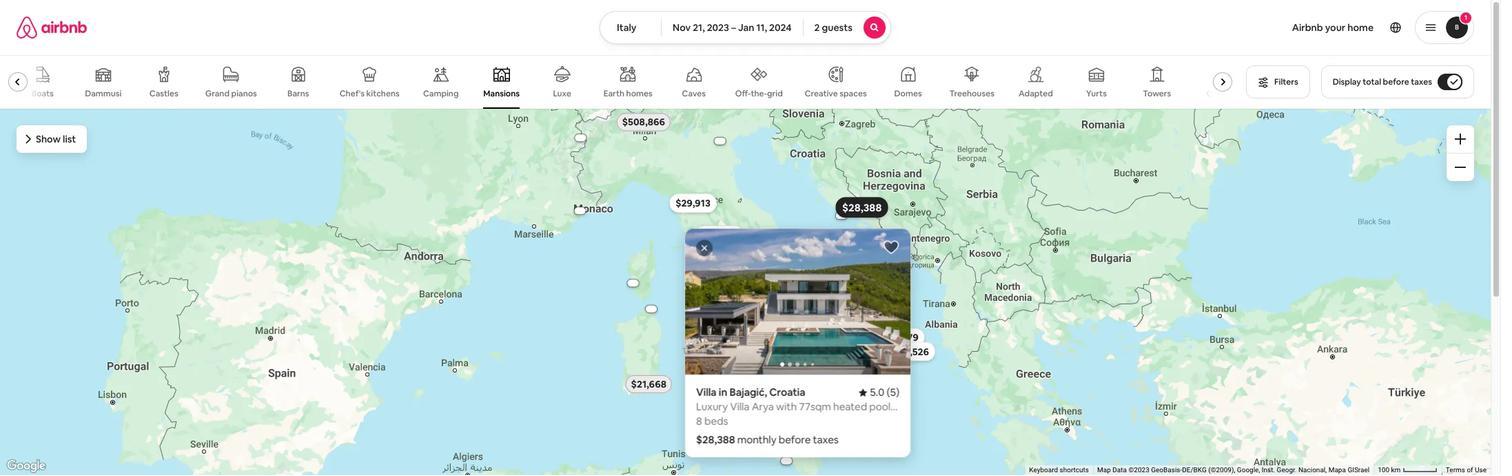 Task type: locate. For each thing, give the bounding box(es) containing it.
100 km
[[1379, 467, 1403, 474]]

$21,668 button
[[625, 375, 673, 395]]

$34,952
[[713, 261, 749, 273]]

0 vertical spatial $28,388
[[842, 201, 882, 214]]

grand pianos
[[205, 88, 257, 99]]

zoom out image
[[1456, 162, 1467, 173]]

nov 21, 2023 – jan 11, 2024
[[673, 21, 792, 34]]

group inside google map
showing 20 stays. region
[[685, 229, 1136, 375]]

jan
[[738, 21, 755, 34]]

map data ©2023 geobasis-de/bkg (©2009), google, inst. geogr. nacional, mapa gisrael
[[1098, 467, 1370, 474]]

zoom in image
[[1456, 134, 1467, 145]]

towers
[[1144, 88, 1172, 99]]

0 horizontal spatial before
[[779, 434, 811, 447]]

taxes
[[1412, 77, 1433, 88], [813, 434, 839, 447]]

$10,745 button
[[828, 213, 855, 219]]

$27,779 button
[[878, 329, 925, 348]]

0 horizontal spatial taxes
[[813, 434, 839, 447]]

0 vertical spatial before
[[1384, 77, 1410, 88]]

$28,388
[[842, 201, 882, 214], [696, 434, 735, 447]]

0 vertical spatial taxes
[[1412, 77, 1433, 88]]

close image
[[700, 244, 709, 253]]

treehouses
[[950, 88, 995, 99]]

terms
[[1447, 467, 1466, 474]]

show list
[[36, 133, 76, 146]]

2 guests
[[815, 21, 853, 34]]

keyboard shortcuts
[[1030, 467, 1090, 474]]

group containing off-the-grid
[[0, 55, 1239, 109]]

homes
[[627, 88, 653, 99]]

1
[[1465, 13, 1468, 22]]

None search field
[[600, 11, 892, 44]]

$103,454 button
[[718, 275, 772, 294]]

list
[[63, 133, 76, 146]]

keyboard shortcuts button
[[1030, 466, 1090, 476]]

before up $128,949
[[779, 434, 811, 447]]

monthly
[[737, 434, 777, 447]]

$103,454
[[725, 279, 766, 291]]

1 vertical spatial before
[[779, 434, 811, 447]]

1 button
[[1416, 11, 1475, 44]]

$128,949 button
[[773, 458, 800, 465]]

before inside 8 beds $28,388 monthly before taxes
[[779, 434, 811, 447]]

home
[[1348, 21, 1374, 34]]

$76,079 button
[[696, 226, 744, 245]]

profile element
[[908, 0, 1475, 55]]

$34,952 button
[[706, 257, 755, 277]]

1 horizontal spatial $28,388
[[842, 201, 882, 214]]

$154,603 button
[[566, 208, 594, 215]]

$28,388 inside $28,388 button
[[842, 201, 882, 214]]

mapa
[[1329, 467, 1347, 474]]

show
[[36, 133, 61, 146]]

$154,603 $10,745
[[572, 209, 848, 218]]

kitchens
[[367, 88, 400, 99]]

1 vertical spatial $28,388
[[696, 434, 735, 447]]

google image
[[3, 458, 49, 476]]

nacional,
[[1299, 467, 1328, 474]]

before right "total"
[[1384, 77, 1410, 88]]

$27,779
[[884, 332, 919, 344]]

off-the-grid
[[736, 88, 783, 99]]

grand
[[205, 88, 230, 99]]

airbnb
[[1293, 21, 1324, 34]]

gisrael
[[1348, 467, 1370, 474]]

0 horizontal spatial $28,388
[[696, 434, 735, 447]]

filters button
[[1247, 66, 1311, 99]]

map
[[1098, 467, 1111, 474]]

1 vertical spatial taxes
[[813, 434, 839, 447]]

group for villa in bajagić, croatia
[[685, 229, 1136, 375]]

shortcuts
[[1060, 467, 1090, 474]]

caves
[[682, 88, 706, 99]]

chef's
[[340, 88, 365, 99]]

$482,890 button
[[567, 135, 594, 142]]

1 vertical spatial group
[[685, 229, 1136, 375]]

2 guests button
[[803, 11, 892, 44]]

$32,588
[[644, 307, 659, 312]]

show list button
[[17, 126, 87, 153]]

bajagić,
[[730, 386, 767, 399]]

boats
[[32, 88, 54, 99]]

$41,526 button
[[888, 342, 935, 362]]

none search field containing italy
[[600, 11, 892, 44]]

google map
showing 20 stays. region
[[0, 109, 1492, 476]]

group
[[0, 55, 1239, 109], [685, 229, 1136, 375]]

$29,913 button
[[669, 194, 717, 213]]

–
[[732, 21, 736, 34]]

creative
[[805, 88, 838, 99]]

0 vertical spatial group
[[0, 55, 1239, 109]]

$21,668
[[631, 379, 667, 391]]

100
[[1379, 467, 1390, 474]]

croatia
[[770, 386, 805, 399]]

google,
[[1238, 467, 1261, 474]]

airbnb your home
[[1293, 21, 1374, 34]]

5.0 (5)
[[870, 386, 900, 399]]

5.0
[[870, 386, 885, 399]]



Task type: vqa. For each thing, say whether or not it's contained in the screenshot.
Zoom out IMAGE
yes



Task type: describe. For each thing, give the bounding box(es) containing it.
1 horizontal spatial taxes
[[1412, 77, 1433, 88]]

creative spaces
[[805, 88, 867, 99]]

$128,949
[[778, 460, 795, 464]]

$28,388 button
[[836, 197, 889, 218]]

$28,388 inside 8 beds $28,388 monthly before taxes
[[696, 434, 735, 447]]

use
[[1476, 467, 1487, 474]]

km
[[1392, 467, 1401, 474]]

©2023
[[1129, 467, 1150, 474]]

2
[[815, 21, 820, 34]]

chef's kitchens
[[340, 88, 400, 99]]

$154,603
[[572, 209, 588, 213]]

add to wishlist image
[[883, 240, 900, 256]]

21,
[[693, 21, 705, 34]]

guests
[[822, 21, 853, 34]]

11,
[[757, 21, 768, 34]]

$29,913
[[676, 197, 711, 210]]

taxes inside 8 beds $28,388 monthly before taxes
[[813, 434, 839, 447]]

luxe
[[553, 88, 572, 99]]

italy button
[[600, 11, 662, 44]]

(©2009),
[[1209, 467, 1236, 474]]

data
[[1113, 467, 1127, 474]]

yurts
[[1087, 88, 1107, 99]]

of
[[1468, 467, 1474, 474]]

8
[[696, 415, 702, 428]]

earth homes
[[604, 88, 653, 99]]

grid
[[768, 88, 783, 99]]

(5)
[[887, 386, 900, 399]]

filters
[[1275, 77, 1299, 88]]

villa in bajagić, croatia
[[696, 386, 805, 399]]

$41,526
[[894, 346, 929, 358]]

the-
[[751, 88, 768, 99]]

barns
[[288, 88, 309, 99]]

terms of use link
[[1447, 467, 1487, 474]]

$87,429 button
[[706, 138, 734, 145]]

$508,866 button
[[616, 113, 671, 132]]

2023
[[707, 21, 730, 34]]

group for display total before taxes
[[0, 55, 1239, 109]]

$508,866
[[622, 116, 665, 129]]

de/bkg
[[1183, 467, 1207, 474]]

keyboard
[[1030, 467, 1059, 474]]

100 km button
[[1374, 466, 1443, 476]]

in
[[719, 386, 727, 399]]

adapted
[[1019, 88, 1054, 99]]

1 horizontal spatial before
[[1384, 77, 1410, 88]]

$10,745
[[835, 214, 848, 218]]

geogr.
[[1278, 467, 1297, 474]]

$43,439
[[626, 281, 640, 286]]

8 beds $28,388 monthly before taxes
[[696, 415, 839, 447]]

2024
[[770, 21, 792, 34]]

inst.
[[1263, 467, 1276, 474]]

terms of use
[[1447, 467, 1487, 474]]

$43,439 $32,588
[[626, 281, 659, 312]]

dammusi
[[85, 88, 122, 99]]

nov 21, 2023 – jan 11, 2024 button
[[661, 11, 804, 44]]

geobasis-
[[1152, 467, 1183, 474]]

total
[[1364, 77, 1382, 88]]

display total before taxes
[[1333, 77, 1433, 88]]

beds
[[705, 415, 728, 428]]

5.0 out of 5 average rating,  5 reviews image
[[859, 386, 900, 399]]

$482,890
[[572, 136, 589, 140]]

italy
[[617, 21, 637, 34]]

domes
[[895, 88, 922, 99]]

nov
[[673, 21, 691, 34]]

$32,588 button
[[638, 306, 665, 313]]

display
[[1333, 77, 1362, 88]]

your
[[1326, 21, 1346, 34]]

$76,079
[[702, 229, 738, 242]]

earth
[[604, 88, 625, 99]]

spaces
[[840, 88, 867, 99]]

$87,429
[[713, 139, 727, 144]]

airbnb your home link
[[1284, 13, 1383, 42]]



